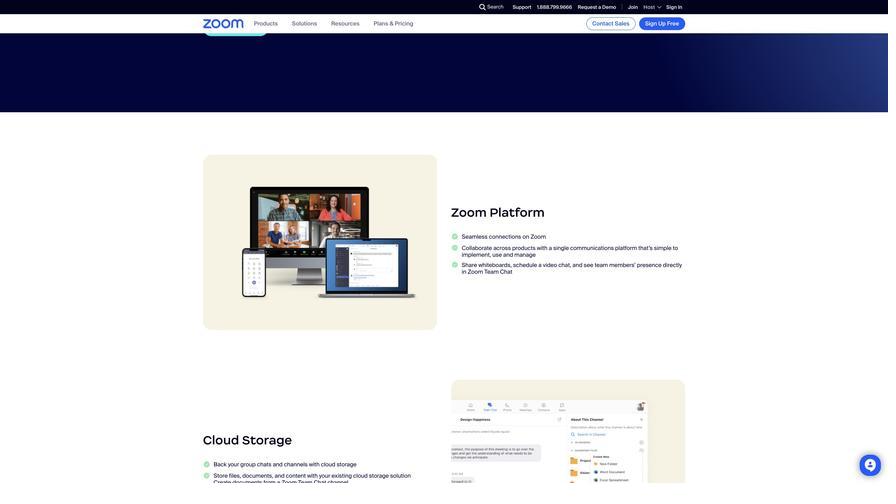 Task type: describe. For each thing, give the bounding box(es) containing it.
support link
[[513, 4, 531, 10]]

resources button
[[331, 20, 360, 27]]

1.888.799.9666
[[537, 4, 572, 10]]

products button
[[254, 20, 278, 27]]

status
[[347, 8, 363, 16]]

support
[[513, 4, 531, 10]]

platform
[[490, 205, 545, 221]]

1 horizontal spatial your
[[319, 473, 330, 480]]

share whiteboards, schedule a video chat, and see team members' presence directly in zoom team chat
[[462, 262, 682, 276]]

0 vertical spatial presence
[[321, 8, 345, 16]]

platform
[[615, 244, 637, 252]]

to
[[673, 244, 678, 252]]

chats
[[257, 462, 271, 469]]

get
[[212, 24, 221, 31]]

join link
[[628, 4, 638, 10]]

1 vertical spatial zoom
[[531, 233, 546, 241]]

store
[[214, 473, 228, 480]]

0 horizontal spatial cloud
[[321, 462, 335, 469]]

1 horizontal spatial cloud
[[353, 473, 368, 480]]

plans
[[374, 20, 388, 27]]

share
[[462, 262, 477, 269]]

cloud
[[203, 433, 239, 449]]

a inside the share whiteboards, schedule a video chat, and see team members' presence directly in zoom team chat
[[538, 262, 542, 269]]

back
[[214, 462, 227, 469]]

that's
[[638, 244, 653, 252]]

seamless connections on zoom
[[462, 233, 546, 241]]

zoom inside the share whiteboards, schedule a video chat, and see team members' presence directly in zoom team chat
[[468, 268, 483, 276]]

0 vertical spatial storage
[[337, 462, 357, 469]]

up
[[658, 20, 666, 27]]

team
[[484, 268, 499, 276]]

container image
[[203, 9, 210, 16]]

group
[[240, 462, 256, 469]]

simple
[[654, 244, 672, 252]]

communications
[[570, 244, 614, 252]]

storage
[[242, 433, 292, 449]]

in
[[462, 268, 466, 276]]

products
[[254, 20, 278, 27]]

use
[[492, 251, 502, 259]]

members'
[[609, 262, 636, 269]]

whiteboards,
[[478, 262, 512, 269]]

plans & pricing link
[[374, 20, 413, 27]]

sign for sign up free
[[645, 20, 657, 27]]

files,
[[229, 473, 241, 480]]

a inside collaborate across products with a single communications platform that's simple to implement, use and manage
[[549, 244, 552, 252]]

whether
[[225, 8, 246, 16]]

documents,
[[242, 473, 273, 480]]

collaborate
[[462, 244, 492, 252]]

chat
[[500, 268, 512, 276]]

implement,
[[462, 251, 491, 259]]

free
[[667, 20, 679, 27]]

get started today
[[212, 24, 259, 31]]

video
[[543, 262, 557, 269]]

sign for sign in
[[666, 4, 677, 10]]

host
[[644, 4, 655, 10]]

desktop, laptop, and mobile screens image
[[203, 155, 437, 330]]

and down back your group chats and channels with cloud storage
[[275, 473, 285, 480]]

demo
[[602, 4, 616, 10]]

see
[[214, 8, 224, 16]]

started
[[223, 24, 242, 31]]

a left demo
[[598, 4, 601, 10]]

see
[[584, 262, 593, 269]]



Task type: vqa. For each thing, say whether or not it's contained in the screenshot.
Clear Search IMAGE
no



Task type: locate. For each thing, give the bounding box(es) containing it.
0 vertical spatial sign
[[666, 4, 677, 10]]

0 horizontal spatial sign
[[645, 20, 657, 27]]

sign
[[666, 4, 677, 10], [645, 20, 657, 27]]

collaborate across products with a single communications platform that's simple to implement, use and manage
[[462, 244, 678, 259]]

cloud
[[321, 462, 335, 469], [353, 473, 368, 480]]

solution
[[390, 473, 411, 480]]

sign left in
[[666, 4, 677, 10]]

search
[[487, 4, 504, 10]]

request a demo link
[[578, 4, 616, 10]]

and inside the share whiteboards, schedule a video chat, and see team members' presence directly in zoom team chat
[[573, 262, 582, 269]]

seamless
[[462, 233, 488, 241]]

plans & pricing
[[374, 20, 413, 27]]

presence
[[321, 8, 345, 16], [637, 262, 662, 269]]

in
[[678, 4, 682, 10]]

sales
[[615, 20, 630, 27]]

single
[[553, 244, 569, 252]]

your
[[228, 462, 239, 469], [319, 473, 330, 480]]

&
[[390, 20, 394, 27]]

and right use at the bottom right of the page
[[503, 251, 513, 259]]

back your group chats and channels with cloud storage
[[214, 462, 357, 469]]

schedule
[[513, 262, 537, 269]]

directly
[[663, 262, 682, 269]]

solutions button
[[292, 20, 317, 27]]

with right content
[[307, 473, 318, 480]]

connections
[[489, 233, 521, 241]]

with
[[309, 8, 319, 16], [537, 244, 548, 252], [309, 462, 320, 469], [307, 473, 318, 480]]

a left video
[[538, 262, 542, 269]]

pricing
[[395, 20, 413, 27]]

manage
[[514, 251, 536, 259]]

0 horizontal spatial storage
[[337, 462, 357, 469]]

today
[[244, 24, 259, 31]]

1 horizontal spatial sign
[[666, 4, 677, 10]]

presence up resources
[[321, 8, 345, 16]]

1.888.799.9666 link
[[537, 4, 572, 10]]

request a demo
[[578, 4, 616, 10]]

with inside collaborate across products with a single communications platform that's simple to implement, use and manage
[[537, 244, 548, 252]]

and inside collaborate across products with a single communications platform that's simple to implement, use and manage
[[503, 251, 513, 259]]

and left see
[[573, 262, 582, 269]]

1 horizontal spatial presence
[[637, 262, 662, 269]]

sign inside sign up free link
[[645, 20, 657, 27]]

get started today link
[[203, 20, 268, 36]]

available
[[285, 8, 307, 16]]

1 vertical spatial presence
[[637, 262, 662, 269]]

across
[[493, 244, 511, 252]]

cloud storage
[[203, 433, 292, 449]]

storage left solution
[[369, 473, 389, 480]]

cloud up the existing
[[321, 462, 335, 469]]

zoom right on
[[531, 233, 546, 241]]

zoom logo image
[[203, 19, 243, 28]]

store files, documents, and content with your existing cloud storage solution
[[214, 473, 411, 480]]

zoom right 'in'
[[468, 268, 483, 276]]

cloud right the existing
[[353, 473, 368, 480]]

chat,
[[558, 262, 571, 269]]

with right products
[[537, 244, 548, 252]]

1 vertical spatial storage
[[369, 473, 389, 480]]

1 vertical spatial cloud
[[353, 473, 368, 480]]

sign left 'up'
[[645, 20, 657, 27]]

contact
[[592, 20, 614, 27]]

2 vertical spatial zoom
[[468, 268, 483, 276]]

and
[[503, 251, 513, 259], [573, 262, 582, 269], [273, 462, 283, 469], [275, 473, 285, 480]]

None search field
[[453, 1, 481, 13]]

0 horizontal spatial your
[[228, 462, 239, 469]]

team
[[595, 262, 608, 269]]

a left single
[[549, 244, 552, 252]]

resources
[[331, 20, 360, 27]]

a right whether
[[248, 8, 251, 16]]

contact sales
[[592, 20, 630, 27]]

1 vertical spatial sign
[[645, 20, 657, 27]]

zoom up seamless
[[451, 205, 487, 221]]

solutions
[[292, 20, 317, 27]]

with up solutions popup button
[[309, 8, 319, 16]]

colleague
[[252, 8, 278, 16]]

on
[[523, 233, 529, 241]]

0 horizontal spatial presence
[[321, 8, 345, 16]]

1 vertical spatial your
[[319, 473, 330, 480]]

see whether a colleague is available with presence status
[[214, 8, 363, 16]]

request
[[578, 4, 597, 10]]

cloud storage image
[[451, 380, 685, 484]]

zoom
[[451, 205, 487, 221], [531, 233, 546, 241], [468, 268, 483, 276]]

sign up free
[[645, 20, 679, 27]]

0 vertical spatial cloud
[[321, 462, 335, 469]]

0 vertical spatial zoom
[[451, 205, 487, 221]]

sign up free link
[[639, 17, 685, 30]]

1 horizontal spatial storage
[[369, 473, 389, 480]]

0 vertical spatial your
[[228, 462, 239, 469]]

sign in
[[666, 4, 682, 10]]

presence down that's
[[637, 262, 662, 269]]

join
[[628, 4, 638, 10]]

search image
[[479, 4, 486, 10], [479, 4, 486, 10]]

contact sales link
[[586, 17, 636, 30]]

channels
[[284, 462, 308, 469]]

zoom platform
[[451, 205, 545, 221]]

your left the existing
[[319, 473, 330, 480]]

with up store files, documents, and content with your existing cloud storage solution
[[309, 462, 320, 469]]

host button
[[644, 4, 661, 10]]

your up the files,
[[228, 462, 239, 469]]

and right chats at left
[[273, 462, 283, 469]]

existing
[[332, 473, 352, 480]]

sign in link
[[666, 4, 682, 10]]

content
[[286, 473, 306, 480]]

a
[[598, 4, 601, 10], [248, 8, 251, 16], [549, 244, 552, 252], [538, 262, 542, 269]]

storage up the existing
[[337, 462, 357, 469]]

is
[[279, 8, 283, 16]]

storage
[[337, 462, 357, 469], [369, 473, 389, 480]]

presence inside the share whiteboards, schedule a video chat, and see team members' presence directly in zoom team chat
[[637, 262, 662, 269]]

products
[[512, 244, 536, 252]]



